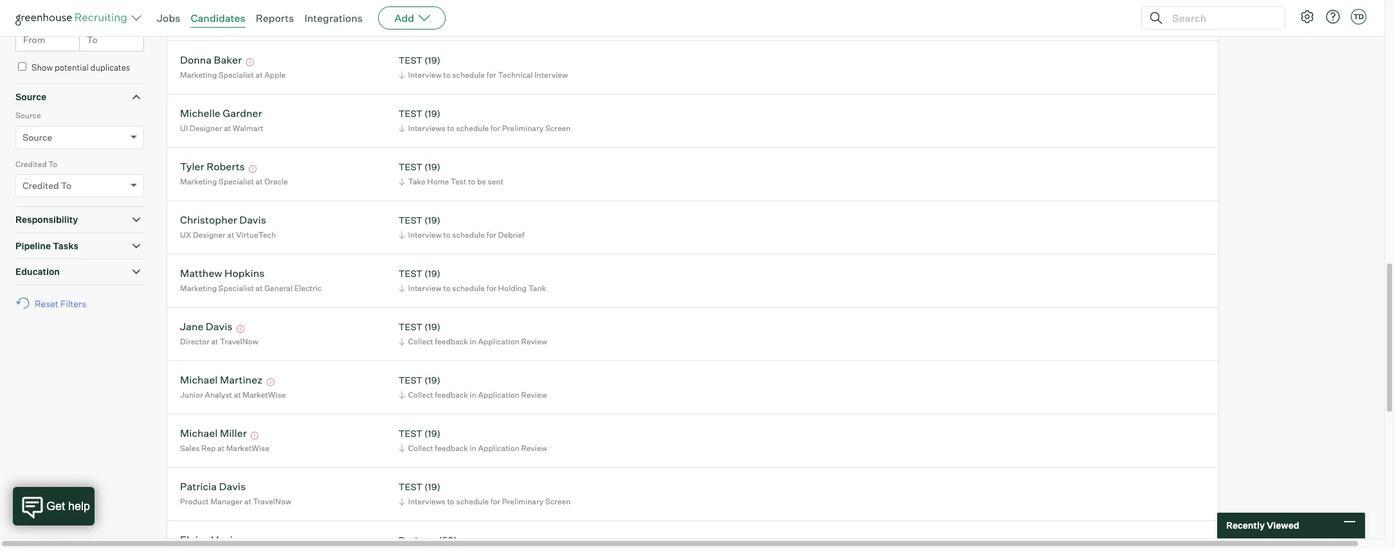 Task type: locate. For each thing, give the bounding box(es) containing it.
ui down the adriana
[[180, 17, 188, 26]]

feedback for martinez
[[435, 390, 468, 400]]

interview for test (19) interview to schedule for technical interview
[[408, 70, 442, 80]]

interviews to schedule for preliminary screen link for gardner
[[397, 122, 574, 134]]

2 test from the top
[[399, 55, 423, 66]]

3 collect from the top
[[408, 444, 433, 453]]

designer
[[190, 17, 222, 26], [190, 123, 222, 133], [193, 230, 226, 240], [399, 536, 437, 546]]

1 preliminary from the top
[[502, 123, 544, 133]]

2 preliminary from the top
[[502, 497, 544, 507]]

eloise vanian link
[[180, 534, 245, 549]]

specialist inside matthew hopkins marketing specialist at general electric
[[219, 284, 254, 293]]

designer down michelle
[[190, 123, 222, 133]]

davis up virtuetech
[[239, 214, 266, 227]]

application for michael martinez
[[478, 390, 520, 400]]

1 vertical spatial application
[[478, 390, 520, 400]]

1 vertical spatial marketing
[[180, 177, 217, 187]]

preliminary for michelle gardner
[[502, 123, 544, 133]]

sales rep at marketwise
[[180, 444, 270, 453]]

interview inside test (19) interview to schedule for debrief
[[408, 230, 442, 240]]

1 vertical spatial davis
[[206, 321, 233, 334]]

schedule left 'holding'
[[452, 284, 485, 293]]

test inside test (19) interview to schedule for technical interview
[[399, 55, 423, 66]]

adriana clark
[[180, 0, 245, 13]]

donna baker has been in technical interview for more than 14 days image
[[244, 59, 256, 67]]

take
[[408, 177, 426, 187]]

2 marketing from the top
[[180, 177, 217, 187]]

virtuetech
[[236, 230, 276, 240]]

(19) inside test (19) interview to schedule for debrief
[[425, 215, 441, 226]]

0 vertical spatial collect feedback in application review link
[[397, 336, 551, 348]]

take home test to be sent link
[[397, 176, 507, 188]]

specialist down hopkins
[[219, 284, 254, 293]]

greenhouse recruiting image
[[15, 10, 131, 26]]

schedule
[[456, 17, 489, 26], [452, 70, 485, 80], [456, 123, 489, 133], [452, 230, 485, 240], [452, 284, 485, 293], [456, 497, 489, 507]]

at down the michelle gardner link
[[224, 123, 231, 133]]

3 interviews from the top
[[408, 497, 446, 507]]

marketing specialist at apple
[[180, 70, 286, 80]]

roberts
[[207, 160, 245, 173]]

0 vertical spatial travelnow
[[220, 337, 259, 347]]

test (19) interviews to schedule for preliminary screen up (50)
[[399, 482, 571, 507]]

interviews
[[408, 17, 446, 26], [408, 123, 446, 133], [408, 497, 446, 507]]

for inside test (19) interview to schedule for debrief
[[487, 230, 497, 240]]

test (19) collect feedback in application review for michael martinez
[[399, 375, 547, 400]]

schedule for michelle gardner
[[456, 123, 489, 133]]

responsibility
[[15, 214, 78, 225]]

source down show
[[15, 91, 46, 102]]

1 vertical spatial travelnow
[[253, 497, 292, 507]]

10 test from the top
[[399, 482, 423, 493]]

2 interviews from the top
[[408, 123, 446, 133]]

0 vertical spatial credited to
[[15, 159, 57, 169]]

reset filters
[[35, 298, 86, 309]]

feedback
[[435, 337, 468, 347], [435, 390, 468, 400], [435, 444, 468, 453]]

in for michael martinez
[[470, 390, 477, 400]]

ui down michelle
[[180, 123, 188, 133]]

2 feedback from the top
[[435, 390, 468, 400]]

1 vertical spatial screen
[[546, 497, 571, 507]]

duplicates
[[90, 63, 130, 73]]

5 test from the top
[[399, 215, 423, 226]]

2 collect feedback in application review link from the top
[[397, 389, 551, 401]]

patricia davis product manager at travelnow
[[180, 481, 292, 507]]

test
[[451, 177, 467, 187]]

1 interviews to schedule for preliminary screen link from the top
[[397, 122, 574, 134]]

1 marketing from the top
[[180, 70, 217, 80]]

to inside test (19) interviews to schedule for onsite
[[447, 17, 455, 26]]

0 vertical spatial collect
[[408, 337, 433, 347]]

adriana clark has been in onsite for more than 21 days image
[[248, 5, 259, 13]]

1 interviews from the top
[[408, 17, 446, 26]]

designer down christopher
[[193, 230, 226, 240]]

2 vertical spatial feedback
[[435, 444, 468, 453]]

davis for patricia
[[219, 481, 246, 494]]

test for sales rep at marketwise
[[399, 429, 423, 440]]

1 vertical spatial in
[[470, 390, 477, 400]]

0 vertical spatial test (19) collect feedback in application review
[[399, 322, 547, 347]]

1 test (19) collect feedback in application review from the top
[[399, 322, 547, 347]]

1 vertical spatial specialist
[[219, 177, 254, 187]]

schedule inside test (19) interview to schedule for holding tank
[[452, 284, 485, 293]]

at inside patricia davis product manager at travelnow
[[244, 497, 251, 507]]

interviews to schedule for preliminary screen link up (50)
[[397, 496, 574, 508]]

general
[[265, 284, 293, 293]]

(19) for sales rep at marketwise
[[425, 429, 441, 440]]

review for michael miller
[[521, 444, 547, 453]]

9 (19) from the top
[[425, 429, 441, 440]]

1 test from the top
[[399, 2, 423, 12]]

2 vertical spatial collect feedback in application review link
[[397, 443, 551, 455]]

jane davis link
[[180, 321, 233, 335]]

to inside test (19) interview to schedule for holding tank
[[443, 284, 451, 293]]

test inside test (19) interview to schedule for debrief
[[399, 215, 423, 226]]

3 test from the top
[[399, 108, 423, 119]]

to down "interview to schedule for debrief" link
[[443, 284, 451, 293]]

2 vertical spatial davis
[[219, 481, 246, 494]]

3 specialist from the top
[[219, 284, 254, 293]]

to left be
[[468, 177, 476, 187]]

3 marketing from the top
[[180, 284, 217, 293]]

marketwise down michael martinez has been in application review for more than 5 days image
[[243, 390, 286, 400]]

0 vertical spatial application
[[478, 337, 520, 347]]

(19) inside test (19) interview to schedule for holding tank
[[425, 269, 441, 279]]

3 feedback from the top
[[435, 444, 468, 453]]

2 vertical spatial application
[[478, 444, 520, 453]]

2 test (19) interviews to schedule for preliminary screen from the top
[[399, 482, 571, 507]]

test (19) interviews to schedule for preliminary screen down interview to schedule for technical interview "link"
[[399, 108, 571, 133]]

feedback for davis
[[435, 337, 468, 347]]

collect feedback in application review link for michael miller
[[397, 443, 551, 455]]

2 vertical spatial marketing
[[180, 284, 217, 293]]

1 specialist from the top
[[219, 70, 254, 80]]

davis up manager
[[219, 481, 246, 494]]

test (19) interviews to schedule for preliminary screen
[[399, 108, 571, 133], [399, 482, 571, 507]]

2 (19) from the top
[[425, 55, 441, 66]]

for for christopher davis
[[487, 230, 497, 240]]

interviews to schedule for preliminary screen link down interview to schedule for technical interview "link"
[[397, 122, 574, 134]]

be
[[477, 177, 486, 187]]

davis inside christopher davis ux designer at virtuetech
[[239, 214, 266, 227]]

davis up director at travelnow
[[206, 321, 233, 334]]

1 vertical spatial collect
[[408, 390, 433, 400]]

2 application from the top
[[478, 390, 520, 400]]

test (19) interview to schedule for debrief
[[399, 215, 525, 240]]

1 vertical spatial collect feedback in application review link
[[397, 389, 551, 401]]

at right manager
[[244, 497, 251, 507]]

3 review from the top
[[521, 444, 547, 453]]

0 vertical spatial marketing
[[180, 70, 217, 80]]

preliminary for patricia davis
[[502, 497, 544, 507]]

test inside test (19) take home test to be sent
[[399, 162, 423, 173]]

3 (19) from the top
[[425, 108, 441, 119]]

0 vertical spatial review
[[521, 337, 547, 347]]

to for marketing specialist at general electric
[[443, 284, 451, 293]]

for inside test (19) interview to schedule for holding tank
[[487, 284, 497, 293]]

test for junior analyst at marketwise
[[399, 375, 423, 386]]

debrief
[[498, 230, 525, 240]]

2 vertical spatial review
[[521, 444, 547, 453]]

(19) inside test (19) interviews to schedule for onsite
[[425, 2, 441, 12]]

2 vertical spatial test (19) collect feedback in application review
[[399, 429, 547, 453]]

reports link
[[256, 12, 294, 24]]

viewed
[[1267, 521, 1300, 532]]

interviews for michelle gardner
[[408, 123, 446, 133]]

1 horizontal spatial to
[[61, 180, 72, 191]]

michael up sales
[[180, 427, 218, 440]]

0 vertical spatial credited
[[15, 159, 47, 169]]

credited
[[15, 159, 47, 169], [23, 180, 59, 191]]

designer left (50)
[[399, 536, 437, 546]]

electric
[[294, 284, 322, 293]]

2 vertical spatial specialist
[[219, 284, 254, 293]]

8 test from the top
[[399, 375, 423, 386]]

1 feedback from the top
[[435, 337, 468, 347]]

to inside test (19) interview to schedule for debrief
[[443, 230, 451, 240]]

davis
[[239, 214, 266, 227], [206, 321, 233, 334], [219, 481, 246, 494]]

source up credited to element
[[23, 132, 52, 143]]

2 specialist from the top
[[219, 177, 254, 187]]

interview inside test (19) interview to schedule for holding tank
[[408, 284, 442, 293]]

3 in from the top
[[470, 444, 477, 453]]

review
[[521, 337, 547, 347], [521, 390, 547, 400], [521, 444, 547, 453]]

test inside test (19) interview to schedule for holding tank
[[399, 269, 423, 279]]

to right add popup button
[[447, 17, 455, 26]]

interview for test (19) interview to schedule for holding tank
[[408, 284, 442, 293]]

marketing for donna
[[180, 70, 217, 80]]

screen for patricia davis
[[546, 497, 571, 507]]

1 michael from the top
[[180, 374, 218, 387]]

td button
[[1349, 6, 1370, 27]]

marketing
[[180, 70, 217, 80], [180, 177, 217, 187], [180, 284, 217, 293]]

(19) inside test (19) take home test to be sent
[[425, 162, 441, 173]]

schedule up test (19) take home test to be sent
[[456, 123, 489, 133]]

(19) for marketing specialist at apple
[[425, 55, 441, 66]]

at down christopher davis link
[[227, 230, 234, 240]]

0 vertical spatial test (19) interviews to schedule for preliminary screen
[[399, 108, 571, 133]]

product
[[180, 497, 209, 507]]

travelnow
[[220, 337, 259, 347], [253, 497, 292, 507]]

0 vertical spatial screen
[[546, 123, 571, 133]]

application for michael miller
[[478, 444, 520, 453]]

eloise vanian
[[180, 534, 245, 547]]

source down show potential duplicates option
[[15, 111, 41, 120]]

1 vertical spatial credited to
[[23, 180, 72, 191]]

to up (50)
[[447, 497, 455, 507]]

1 vertical spatial source
[[15, 111, 41, 120]]

1 vertical spatial credited
[[23, 180, 59, 191]]

marketing inside matthew hopkins marketing specialist at general electric
[[180, 284, 217, 293]]

education
[[15, 266, 60, 277]]

1 vertical spatial test (19) collect feedback in application review
[[399, 375, 547, 400]]

marketwise for martinez
[[243, 390, 286, 400]]

at down 'jane davis' link
[[211, 337, 218, 347]]

davis for christopher
[[239, 214, 266, 227]]

2 review from the top
[[521, 390, 547, 400]]

1 vertical spatial marketwise
[[226, 444, 270, 453]]

add button
[[378, 6, 446, 30]]

2 collect from the top
[[408, 390, 433, 400]]

1 screen from the top
[[546, 123, 571, 133]]

3 collect feedback in application review link from the top
[[397, 443, 551, 455]]

credited up responsibility
[[23, 180, 59, 191]]

at left general
[[256, 284, 263, 293]]

at down clark
[[224, 17, 231, 26]]

specialist down the "roberts"
[[219, 177, 254, 187]]

to down greenhouse recruiting image at left
[[87, 34, 97, 45]]

rep
[[201, 444, 216, 453]]

1 application from the top
[[478, 337, 520, 347]]

sales
[[180, 444, 200, 453]]

manager
[[211, 497, 243, 507]]

marketwise down michael miller has been in application review for more than 5 days image
[[226, 444, 270, 453]]

collect
[[408, 337, 433, 347], [408, 390, 433, 400], [408, 444, 433, 453]]

test (19) interviews to schedule for onsite
[[399, 2, 526, 26]]

to down the source element
[[48, 159, 57, 169]]

in for jane davis
[[470, 337, 477, 347]]

jane
[[180, 321, 204, 334]]

(50)
[[439, 536, 457, 546]]

hired on
[[15, 13, 48, 23]]

at
[[224, 17, 231, 26], [256, 70, 263, 80], [224, 123, 231, 133], [256, 177, 263, 187], [227, 230, 234, 240], [256, 284, 263, 293], [211, 337, 218, 347], [234, 390, 241, 400], [217, 444, 225, 453], [244, 497, 251, 507]]

5 (19) from the top
[[425, 215, 441, 226]]

2 interviews to schedule for preliminary screen link from the top
[[397, 496, 574, 508]]

1 (19) from the top
[[425, 2, 441, 12]]

1 vertical spatial feedback
[[435, 390, 468, 400]]

0 vertical spatial interviews to schedule for preliminary screen link
[[397, 122, 574, 134]]

2 vertical spatial interviews
[[408, 497, 446, 507]]

schedule left the "debrief"
[[452, 230, 485, 240]]

test for director at travelnow
[[399, 322, 423, 333]]

test (19) take home test to be sent
[[399, 162, 504, 187]]

filters
[[60, 298, 86, 309]]

1 vertical spatial interviews to schedule for preliminary screen link
[[397, 496, 574, 508]]

ux
[[180, 230, 191, 240]]

reset
[[35, 298, 58, 309]]

2 screen from the top
[[546, 497, 571, 507]]

credited to down the source element
[[15, 159, 57, 169]]

0 vertical spatial davis
[[239, 214, 266, 227]]

test for ui designer at adobe
[[399, 2, 423, 12]]

to inside test (19) interview to schedule for technical interview
[[443, 70, 451, 80]]

specialist for donna baker
[[219, 70, 254, 80]]

candidates link
[[191, 12, 246, 24]]

1 test (19) interviews to schedule for preliminary screen from the top
[[399, 108, 571, 133]]

(19) for ui designer at walmart
[[425, 108, 441, 119]]

pipeline tasks
[[15, 240, 79, 251]]

credited to up responsibility
[[23, 180, 72, 191]]

michelle
[[180, 107, 221, 120]]

0 vertical spatial interviews
[[408, 17, 446, 26]]

test (19) interview to schedule for technical interview
[[399, 55, 568, 80]]

analyst
[[205, 390, 232, 400]]

0 vertical spatial ui
[[180, 17, 188, 26]]

adriana
[[180, 0, 218, 13]]

interviews to schedule for preliminary screen link for davis
[[397, 496, 574, 508]]

1 vertical spatial michael
[[180, 427, 218, 440]]

6 (19) from the top
[[425, 269, 441, 279]]

travelnow down jane davis has been in application review for more than 5 days icon
[[220, 337, 259, 347]]

2 test (19) collect feedback in application review from the top
[[399, 375, 547, 400]]

2 michael from the top
[[180, 427, 218, 440]]

tyler roberts
[[180, 160, 245, 173]]

(19) for ux designer at virtuetech
[[425, 215, 441, 226]]

1 vertical spatial to
[[48, 159, 57, 169]]

application
[[478, 337, 520, 347], [478, 390, 520, 400], [478, 444, 520, 453]]

jobs link
[[157, 12, 180, 24]]

jane davis
[[180, 321, 233, 334]]

for for michelle gardner
[[491, 123, 501, 133]]

for inside test (19) interview to schedule for technical interview
[[487, 70, 497, 80]]

7 test from the top
[[399, 322, 423, 333]]

1 vertical spatial ui
[[180, 123, 188, 133]]

0 vertical spatial preliminary
[[502, 123, 544, 133]]

at inside matthew hopkins marketing specialist at general electric
[[256, 284, 263, 293]]

screen
[[546, 123, 571, 133], [546, 497, 571, 507]]

(19) for junior analyst at marketwise
[[425, 375, 441, 386]]

integrations
[[305, 12, 363, 24]]

interviews to schedule for preliminary screen link
[[397, 122, 574, 134], [397, 496, 574, 508]]

specialist
[[219, 70, 254, 80], [219, 177, 254, 187], [219, 284, 254, 293]]

to for product manager at travelnow
[[447, 497, 455, 507]]

4 test from the top
[[399, 162, 423, 173]]

marketing down matthew at the left
[[180, 284, 217, 293]]

to for ui designer at walmart
[[447, 123, 455, 133]]

adriana clark link
[[180, 0, 245, 15]]

schedule left onsite
[[456, 17, 489, 26]]

marketing down donna
[[180, 70, 217, 80]]

10 (19) from the top
[[425, 482, 441, 493]]

0 vertical spatial feedback
[[435, 337, 468, 347]]

2 horizontal spatial to
[[87, 34, 97, 45]]

michael up junior
[[180, 374, 218, 387]]

0 vertical spatial michael
[[180, 374, 218, 387]]

at down tyler roberts has been in take home test for more than 7 days icon
[[256, 177, 263, 187]]

(19) inside test (19) interview to schedule for technical interview
[[425, 55, 441, 66]]

travelnow right manager
[[253, 497, 292, 507]]

0 vertical spatial marketwise
[[243, 390, 286, 400]]

schedule left technical on the left top
[[452, 70, 485, 80]]

to up responsibility
[[61, 180, 72, 191]]

3 test (19) collect feedback in application review from the top
[[399, 429, 547, 453]]

credited down the source element
[[15, 159, 47, 169]]

schedule up (50)
[[456, 497, 489, 507]]

4 (19) from the top
[[425, 162, 441, 173]]

1 vertical spatial interviews
[[408, 123, 446, 133]]

jane davis has been in application review for more than 5 days image
[[235, 326, 246, 334]]

1 review from the top
[[521, 337, 547, 347]]

(19)
[[425, 2, 441, 12], [425, 55, 441, 66], [425, 108, 441, 119], [425, 162, 441, 173], [425, 215, 441, 226], [425, 269, 441, 279], [425, 322, 441, 333], [425, 375, 441, 386], [425, 429, 441, 440], [425, 482, 441, 493]]

oracle
[[265, 177, 288, 187]]

michael martinez has been in application review for more than 5 days image
[[265, 379, 277, 387]]

marketing down the 'tyler'
[[180, 177, 217, 187]]

9 test from the top
[[399, 429, 423, 440]]

7 (19) from the top
[[425, 322, 441, 333]]

0 vertical spatial specialist
[[219, 70, 254, 80]]

to up test (19) take home test to be sent
[[447, 123, 455, 133]]

test
[[399, 2, 423, 12], [399, 55, 423, 66], [399, 108, 423, 119], [399, 162, 423, 173], [399, 215, 423, 226], [399, 269, 423, 279], [399, 322, 423, 333], [399, 375, 423, 386], [399, 429, 423, 440], [399, 482, 423, 493]]

to
[[87, 34, 97, 45], [48, 159, 57, 169], [61, 180, 72, 191]]

test (19) interviews to schedule for preliminary screen for gardner
[[399, 108, 571, 133]]

tyler
[[180, 160, 204, 173]]

technical
[[498, 70, 533, 80]]

1 vertical spatial test (19) interviews to schedule for preliminary screen
[[399, 482, 571, 507]]

2 in from the top
[[470, 390, 477, 400]]

1 in from the top
[[470, 337, 477, 347]]

1 collect from the top
[[408, 337, 433, 347]]

to up test (19) interview to schedule for holding tank
[[443, 230, 451, 240]]

collect for jane davis
[[408, 337, 433, 347]]

(19) for director at travelnow
[[425, 322, 441, 333]]

2 vertical spatial in
[[470, 444, 477, 453]]

davis inside 'jane davis' link
[[206, 321, 233, 334]]

1 vertical spatial review
[[521, 390, 547, 400]]

integrations link
[[305, 12, 363, 24]]

screen for michelle gardner
[[546, 123, 571, 133]]

designer down adriana clark link
[[190, 17, 222, 26]]

at inside christopher davis ux designer at virtuetech
[[227, 230, 234, 240]]

to down "interviews to schedule for onsite" link
[[443, 70, 451, 80]]

specialist down 'baker'
[[219, 70, 254, 80]]

6 test from the top
[[399, 269, 423, 279]]

0 vertical spatial in
[[470, 337, 477, 347]]

3 application from the top
[[478, 444, 520, 453]]

2 vertical spatial collect
[[408, 444, 433, 453]]

1 vertical spatial preliminary
[[502, 497, 544, 507]]

test inside test (19) interviews to schedule for onsite
[[399, 2, 423, 12]]

0 vertical spatial source
[[15, 91, 46, 102]]

td
[[1354, 12, 1365, 21]]

test for ux designer at virtuetech
[[399, 215, 423, 226]]

2 ui from the top
[[180, 123, 188, 133]]

schedule inside test (19) interview to schedule for debrief
[[452, 230, 485, 240]]

donna baker
[[180, 54, 242, 67]]

0 vertical spatial to
[[87, 34, 97, 45]]

8 (19) from the top
[[425, 375, 441, 386]]

at down martinez
[[234, 390, 241, 400]]

davis inside patricia davis product manager at travelnow
[[219, 481, 246, 494]]

show potential duplicates
[[32, 63, 130, 73]]

credited to
[[15, 159, 57, 169], [23, 180, 72, 191]]

schedule for matthew hopkins
[[452, 284, 485, 293]]

Show potential duplicates checkbox
[[18, 63, 26, 71]]

1 collect feedback in application review link from the top
[[397, 336, 551, 348]]



Task type: vqa. For each thing, say whether or not it's contained in the screenshot.


Task type: describe. For each thing, give the bounding box(es) containing it.
home
[[427, 177, 449, 187]]

source element
[[15, 109, 144, 158]]

eloise
[[180, 534, 209, 547]]

interview to schedule for holding tank link
[[397, 282, 550, 295]]

from
[[23, 34, 45, 45]]

for for patricia davis
[[491, 497, 501, 507]]

baker
[[214, 54, 242, 67]]

at down donna baker has been in technical interview for more than 14 days image
[[256, 70, 263, 80]]

at right rep
[[217, 444, 225, 453]]

matthew hopkins marketing specialist at general electric
[[180, 267, 322, 293]]

jobs
[[157, 12, 180, 24]]

test (19) collect feedback in application review for jane davis
[[399, 322, 547, 347]]

christopher davis link
[[180, 214, 266, 229]]

onsite
[[502, 17, 526, 26]]

junior analyst at marketwise
[[180, 390, 286, 400]]

to for ux designer at virtuetech
[[443, 230, 451, 240]]

matthew hopkins link
[[180, 267, 265, 282]]

michael for michael martinez
[[180, 374, 218, 387]]

christopher davis ux designer at virtuetech
[[180, 214, 276, 240]]

test for marketing specialist at oracle
[[399, 162, 423, 173]]

reports
[[256, 12, 294, 24]]

test (19) interviews to schedule for preliminary screen for davis
[[399, 482, 571, 507]]

designer inside christopher davis ux designer at virtuetech
[[193, 230, 226, 240]]

vanian
[[211, 534, 245, 547]]

review for jane davis
[[521, 337, 547, 347]]

matthew
[[180, 267, 222, 280]]

christopher
[[180, 214, 237, 227]]

(19) for product manager at travelnow
[[425, 482, 441, 493]]

michael miller link
[[180, 427, 247, 442]]

patricia
[[180, 481, 217, 494]]

collect for michael miller
[[408, 444, 433, 453]]

hired
[[15, 13, 35, 23]]

application for jane davis
[[478, 337, 520, 347]]

2 vertical spatial source
[[23, 132, 52, 143]]

holding
[[498, 284, 527, 293]]

miller
[[220, 427, 247, 440]]

patricia davis link
[[180, 481, 246, 496]]

reset filters button
[[15, 292, 93, 316]]

(19) for ui designer at adobe
[[425, 2, 441, 12]]

walmart
[[233, 123, 264, 133]]

junior
[[180, 390, 203, 400]]

tyler roberts link
[[180, 160, 245, 175]]

designer inside michelle gardner ui designer at walmart
[[190, 123, 222, 133]]

2 vertical spatial to
[[61, 180, 72, 191]]

schedule for christopher davis
[[452, 230, 485, 240]]

michael martinez
[[180, 374, 263, 387]]

gardner
[[223, 107, 262, 120]]

donna
[[180, 54, 212, 67]]

michelle gardner link
[[180, 107, 262, 122]]

for for matthew hopkins
[[487, 284, 497, 293]]

0 horizontal spatial to
[[48, 159, 57, 169]]

pipeline
[[15, 240, 51, 251]]

test for product manager at travelnow
[[399, 482, 423, 493]]

interview to schedule for debrief link
[[397, 229, 528, 241]]

candidates
[[191, 12, 246, 24]]

collect feedback in application review link for jane davis
[[397, 336, 551, 348]]

source for the source element
[[15, 91, 46, 102]]

hopkins
[[225, 267, 265, 280]]

(19) for marketing specialist at oracle
[[425, 162, 441, 173]]

apple
[[265, 70, 286, 80]]

test (19) interview to schedule for holding tank
[[399, 269, 546, 293]]

michael miller has been in application review for more than 5 days image
[[249, 433, 261, 440]]

1 ui from the top
[[180, 17, 188, 26]]

tank
[[529, 284, 546, 293]]

for inside test (19) interviews to schedule for onsite
[[491, 17, 501, 26]]

review for michael martinez
[[521, 390, 547, 400]]

recently
[[1227, 521, 1265, 532]]

schedule for patricia davis
[[456, 497, 489, 507]]

schedule inside test (19) interview to schedule for technical interview
[[452, 70, 485, 80]]

ui designer at adobe
[[180, 17, 257, 26]]

credited to element
[[15, 158, 144, 207]]

interviews for patricia davis
[[408, 497, 446, 507]]

marketing specialist at oracle
[[180, 177, 288, 187]]

donna baker link
[[180, 54, 242, 68]]

show
[[32, 63, 53, 73]]

michael for michael miller
[[180, 427, 218, 440]]

(19) for marketing specialist at general electric
[[425, 269, 441, 279]]

configure image
[[1300, 9, 1316, 24]]

test for marketing specialist at general electric
[[399, 269, 423, 279]]

marketing for tyler
[[180, 177, 217, 187]]

td button
[[1352, 9, 1367, 24]]

tyler roberts has been in take home test for more than 7 days image
[[247, 166, 259, 173]]

schedule inside test (19) interviews to schedule for onsite
[[456, 17, 489, 26]]

adobe
[[233, 17, 257, 26]]

test for marketing specialist at apple
[[399, 55, 423, 66]]

specialist for tyler roberts
[[219, 177, 254, 187]]

in for michael miller
[[470, 444, 477, 453]]

potential
[[55, 63, 89, 73]]

collect for michael martinez
[[408, 390, 433, 400]]

test (19) collect feedback in application review for michael miller
[[399, 429, 547, 453]]

feedback for miller
[[435, 444, 468, 453]]

designer (50)
[[399, 536, 457, 546]]

director at travelnow
[[180, 337, 259, 347]]

director
[[180, 337, 210, 347]]

martinez
[[220, 374, 263, 387]]

source for credited to element
[[15, 111, 41, 120]]

at inside michelle gardner ui designer at walmart
[[224, 123, 231, 133]]

interview to schedule for technical interview link
[[397, 69, 571, 81]]

travelnow inside patricia davis product manager at travelnow
[[253, 497, 292, 507]]

interviews inside test (19) interviews to schedule for onsite
[[408, 17, 446, 26]]

to for ui designer at adobe
[[447, 17, 455, 26]]

add
[[394, 12, 414, 24]]

to inside test (19) take home test to be sent
[[468, 177, 476, 187]]

interview for test (19) interview to schedule for debrief
[[408, 230, 442, 240]]

clark
[[220, 0, 245, 13]]

test for ui designer at walmart
[[399, 108, 423, 119]]

michelle gardner ui designer at walmart
[[180, 107, 264, 133]]

davis for jane
[[206, 321, 233, 334]]

to for marketing specialist at apple
[[443, 70, 451, 80]]

Search text field
[[1170, 9, 1274, 27]]

michael martinez link
[[180, 374, 263, 389]]

tasks
[[53, 240, 79, 251]]

interviews to schedule for onsite link
[[397, 15, 529, 28]]

collect feedback in application review link for michael martinez
[[397, 389, 551, 401]]

ui inside michelle gardner ui designer at walmart
[[180, 123, 188, 133]]

marketwise for miller
[[226, 444, 270, 453]]

sent
[[488, 177, 504, 187]]

michael miller
[[180, 427, 247, 440]]



